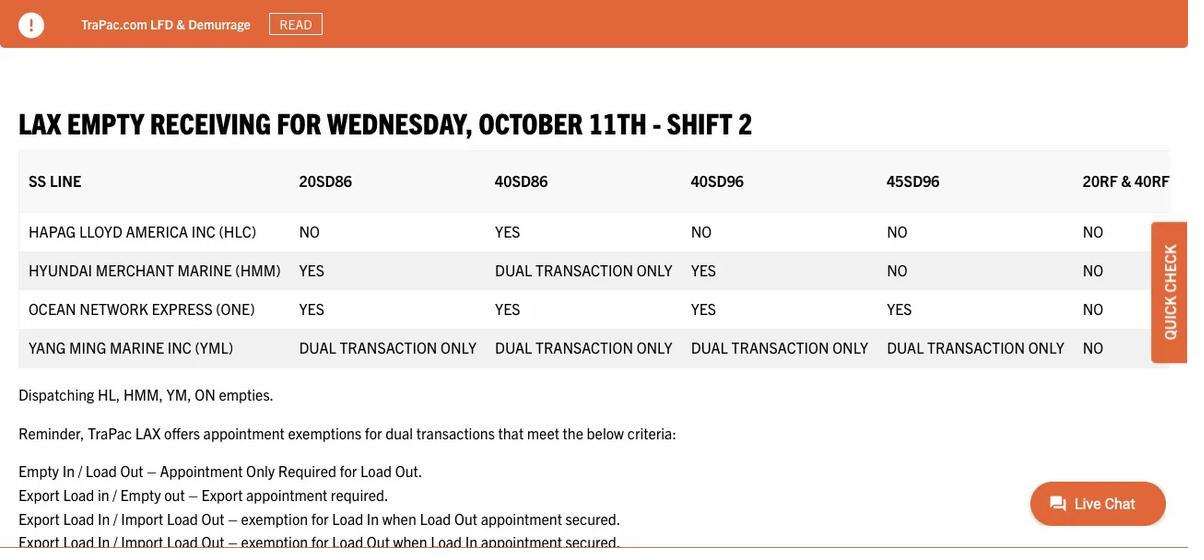 Task type: locate. For each thing, give the bounding box(es) containing it.
40sd86
[[495, 171, 548, 190]]

out left not
[[144, 30, 165, 48]]

0 horizontal spatial marine
[[110, 338, 164, 356]]

1.
[[189, 6, 201, 24]]

**
[[18, 6, 31, 24]]

ym,
[[167, 386, 192, 404]]

transaction"
[[73, 6, 151, 24]]

dual
[[299, 30, 328, 48]]

1 horizontal spatial &
[[1122, 171, 1132, 190]]

1 horizontal spatial is
[[169, 30, 179, 48]]

marine up express
[[178, 261, 232, 279]]

for inside ** "dual transaction" is for 1. empty in/load out 2. load in/load out 3. load in/empty out *** empty in/empty out is not considered a dual transaction
[[168, 6, 185, 24]]

1 horizontal spatial in/empty
[[504, 6, 561, 24]]

quick check
[[1161, 245, 1180, 341]]

for
[[277, 104, 321, 140]]

marine down ocean network express (one)
[[110, 338, 164, 356]]

load down required. on the bottom of page
[[332, 509, 364, 528]]

empty right 1.
[[204, 6, 245, 24]]

11th
[[589, 104, 647, 140]]

– down appointment
[[188, 486, 198, 504]]

trapac
[[88, 424, 132, 442]]

out
[[144, 30, 165, 48], [164, 486, 185, 504]]

line
[[50, 171, 81, 190]]

out inside ** "dual transaction" is for 1. empty in/load out 2. load in/load out 3. load in/empty out *** empty in/empty out is not considered a dual transaction
[[144, 30, 165, 48]]

lfd
[[150, 15, 174, 32]]

that
[[499, 424, 524, 442]]

– up import
[[147, 462, 157, 481]]

0 horizontal spatial in/load
[[248, 6, 296, 24]]

1 vertical spatial is
[[169, 30, 179, 48]]

0 vertical spatial &
[[176, 15, 185, 32]]

empty
[[204, 6, 245, 24], [40, 30, 81, 48], [18, 462, 59, 481], [120, 486, 161, 504]]

appointment
[[160, 462, 243, 481]]

/
[[78, 462, 82, 481], [113, 486, 117, 504], [113, 509, 118, 528]]

1 horizontal spatial –
[[188, 486, 198, 504]]

in down in
[[98, 509, 110, 528]]

transaction
[[536, 261, 634, 279], [340, 338, 438, 356], [536, 338, 634, 356], [732, 338, 830, 356], [928, 338, 1026, 356]]

1 horizontal spatial in/load
[[376, 6, 424, 24]]

0 vertical spatial is
[[155, 6, 165, 24]]

in/empty down 'transaction"' in the left top of the page
[[84, 30, 141, 48]]

– left the exemption
[[228, 509, 238, 528]]

1 vertical spatial out
[[164, 486, 185, 504]]

for left dual at the left
[[365, 424, 382, 442]]

2 horizontal spatial –
[[228, 509, 238, 528]]

not
[[182, 30, 211, 48]]

lax up ss
[[18, 104, 61, 140]]

lax
[[18, 104, 61, 140], [135, 424, 161, 442]]

transactions
[[417, 424, 495, 442]]

1 vertical spatial marine
[[110, 338, 164, 356]]

load
[[341, 6, 373, 24], [469, 6, 500, 24], [86, 462, 117, 481], [361, 462, 392, 481], [63, 486, 94, 504], [63, 509, 94, 528], [167, 509, 198, 528], [332, 509, 364, 528], [420, 509, 451, 528]]

0 vertical spatial –
[[147, 462, 157, 481]]

load up in
[[86, 462, 117, 481]]

1 horizontal spatial marine
[[178, 261, 232, 279]]

0 vertical spatial marine
[[178, 261, 232, 279]]

required.
[[331, 486, 389, 504]]

dual
[[495, 261, 532, 279], [299, 338, 336, 356], [495, 338, 532, 356], [691, 338, 728, 356], [887, 338, 925, 356]]

empties.
[[219, 386, 274, 404]]

0 horizontal spatial in/empty
[[84, 30, 141, 48]]

load right import
[[167, 509, 198, 528]]

20sd86
[[299, 171, 352, 190]]

2 vertical spatial /
[[113, 509, 118, 528]]

0 vertical spatial inc
[[192, 222, 216, 240]]

out down appointment
[[164, 486, 185, 504]]

lax empty receiving           for wednesday, october 11th              - shift 2
[[18, 104, 753, 140]]

wednesday,
[[327, 104, 473, 140]]

for right the exemption
[[312, 509, 329, 528]]

&
[[176, 15, 185, 32], [1122, 171, 1132, 190]]

1 vertical spatial –
[[188, 486, 198, 504]]

only
[[637, 261, 673, 279], [441, 338, 477, 356], [637, 338, 673, 356], [833, 338, 869, 356], [1029, 338, 1065, 356]]

marine
[[178, 261, 232, 279], [110, 338, 164, 356]]

yang ming marine inc (yml)
[[29, 338, 233, 356]]

2 vertical spatial –
[[228, 509, 238, 528]]

solid image
[[18, 12, 44, 38]]

in/empty right 3. at the left top
[[504, 6, 561, 24]]

in down reminder,
[[62, 462, 75, 481]]

shift
[[667, 104, 733, 140]]

hyundai merchant marine (hmm)
[[29, 261, 281, 279]]

& left 40rf
[[1122, 171, 1132, 190]]

load left in
[[63, 486, 94, 504]]

load left import
[[63, 509, 94, 528]]

lax left offers
[[135, 424, 161, 442]]

is left not
[[169, 30, 179, 48]]

ss
[[29, 171, 46, 190]]

in/load up transaction
[[376, 6, 424, 24]]

appointment
[[203, 424, 285, 442], [246, 486, 328, 504], [481, 509, 562, 528]]

0 horizontal spatial lax
[[18, 104, 61, 140]]

1 horizontal spatial in
[[98, 509, 110, 528]]

empty down ""dual" at the top of page
[[40, 30, 81, 48]]

for
[[168, 6, 185, 24], [365, 424, 382, 442], [340, 462, 357, 481], [312, 509, 329, 528]]

2
[[739, 104, 753, 140]]

1 vertical spatial lax
[[135, 424, 161, 442]]

no
[[299, 222, 320, 240], [691, 222, 712, 240], [887, 222, 908, 240], [1083, 222, 1104, 240], [887, 261, 908, 279], [1083, 261, 1104, 279], [1083, 299, 1104, 318], [1083, 338, 1104, 356]]

0 vertical spatial out
[[144, 30, 165, 48]]

0 vertical spatial in/empty
[[504, 6, 561, 24]]

for left 1.
[[168, 6, 185, 24]]

1 in/load from the left
[[248, 6, 296, 24]]

appointment up the exemption
[[246, 486, 328, 504]]

in/load
[[248, 6, 296, 24], [376, 6, 424, 24]]

2.
[[326, 6, 338, 24]]

is
[[155, 6, 165, 24], [169, 30, 179, 48]]

/ down reminder,
[[78, 462, 82, 481]]

inc
[[192, 222, 216, 240], [168, 338, 192, 356]]

0 horizontal spatial in
[[62, 462, 75, 481]]

load up required. on the bottom of page
[[361, 462, 392, 481]]

1 horizontal spatial lax
[[135, 424, 161, 442]]

(one)
[[216, 299, 255, 318]]

appointment left secured.
[[481, 509, 562, 528]]

on
[[195, 386, 216, 404]]

trapac.com lfd & demurrage
[[81, 15, 251, 32]]

in left when
[[367, 509, 379, 528]]

out inside the empty in / load out – appointment only required for load out. export load in / empty out – export appointment required. export load in / import load out – exemption for load in when load out appointment secured.
[[164, 486, 185, 504]]

2 horizontal spatial in
[[367, 509, 379, 528]]

–
[[147, 462, 157, 481], [188, 486, 198, 504], [228, 509, 238, 528]]

dispatching
[[18, 386, 94, 404]]

1 vertical spatial appointment
[[246, 486, 328, 504]]

read link
[[269, 13, 323, 35]]

criteria:
[[628, 424, 677, 442]]

inc left (yml)
[[168, 338, 192, 356]]

1 vertical spatial inc
[[168, 338, 192, 356]]

out
[[299, 6, 322, 24], [427, 6, 450, 24], [564, 6, 587, 24], [120, 462, 143, 481], [202, 509, 225, 528], [455, 509, 478, 528]]

appointment down empties.
[[203, 424, 285, 442]]

inc left (hlc)
[[192, 222, 216, 240]]

/ right in
[[113, 486, 117, 504]]

dispatching hl, hmm, ym, on empties.
[[18, 386, 274, 404]]

in/load up a
[[248, 6, 296, 24]]

dual transaction only
[[495, 261, 673, 279], [299, 338, 477, 356], [495, 338, 673, 356], [691, 338, 869, 356], [887, 338, 1065, 356]]

empty in / load out – appointment only required for load out. export load in / empty out – export appointment required. export load in / import load out – exemption for load in when load out appointment secured.
[[18, 462, 621, 528]]

is left 1.
[[155, 6, 165, 24]]

0 horizontal spatial is
[[155, 6, 165, 24]]

2 vertical spatial appointment
[[481, 509, 562, 528]]

in
[[62, 462, 75, 481], [98, 509, 110, 528], [367, 509, 379, 528]]

below
[[587, 424, 624, 442]]

/ left import
[[113, 509, 118, 528]]

& left 1.
[[176, 15, 185, 32]]

inc for (yml)
[[168, 338, 192, 356]]



Task type: vqa. For each thing, say whether or not it's contained in the screenshot.
bottom MARINE
yes



Task type: describe. For each thing, give the bounding box(es) containing it.
empty down reminder,
[[18, 462, 59, 481]]

(hlc)
[[219, 222, 256, 240]]

1 vertical spatial /
[[113, 486, 117, 504]]

trapac.com
[[81, 15, 147, 32]]

1 vertical spatial in/empty
[[84, 30, 141, 48]]

quick
[[1161, 296, 1180, 341]]

0 horizontal spatial –
[[147, 462, 157, 481]]

20rf & 40rf
[[1083, 171, 1171, 190]]

20rf
[[1083, 171, 1119, 190]]

45sd96
[[887, 171, 940, 190]]

for up required. on the bottom of page
[[340, 462, 357, 481]]

merchant
[[96, 261, 174, 279]]

hl,
[[98, 386, 120, 404]]

demurrage
[[188, 15, 251, 32]]

** "dual transaction" is for 1. empty in/load out 2. load in/load out 3. load in/empty out *** empty in/empty out is not considered a dual transaction
[[18, 6, 587, 48]]

transaction
[[332, 30, 403, 48]]

1 vertical spatial &
[[1122, 171, 1132, 190]]

only
[[246, 462, 275, 481]]

read
[[280, 16, 312, 32]]

exemptions
[[288, 424, 362, 442]]

out.
[[395, 462, 423, 481]]

in
[[98, 486, 109, 504]]

(yml)
[[195, 338, 233, 356]]

reminder,
[[18, 424, 84, 442]]

inc for (hlc)
[[192, 222, 216, 240]]

hmm,
[[124, 386, 163, 404]]

hapag lloyd america inc (hlc)
[[29, 222, 256, 240]]

0 vertical spatial appointment
[[203, 424, 285, 442]]

lloyd
[[79, 222, 122, 240]]

"dual
[[33, 6, 70, 24]]

marine for ming
[[110, 338, 164, 356]]

-
[[653, 104, 662, 140]]

meet
[[527, 424, 560, 442]]

***
[[18, 30, 37, 48]]

(hmm)
[[235, 261, 281, 279]]

2 in/load from the left
[[376, 6, 424, 24]]

secured.
[[566, 509, 621, 528]]

a
[[288, 30, 296, 48]]

hapag
[[29, 222, 76, 240]]

hyundai
[[29, 261, 92, 279]]

0 vertical spatial lax
[[18, 104, 61, 140]]

load right 3. at the left top
[[469, 6, 500, 24]]

october
[[479, 104, 583, 140]]

ocean
[[29, 299, 76, 318]]

quick check link
[[1152, 222, 1189, 364]]

40sd96
[[691, 171, 744, 190]]

check
[[1161, 245, 1180, 293]]

offers
[[164, 424, 200, 442]]

empty up import
[[120, 486, 161, 504]]

ocean network express (one)
[[29, 299, 255, 318]]

the
[[563, 424, 584, 442]]

network
[[80, 299, 148, 318]]

marine for merchant
[[178, 261, 232, 279]]

when
[[383, 509, 417, 528]]

ming
[[69, 338, 106, 356]]

yang
[[29, 338, 66, 356]]

import
[[121, 509, 163, 528]]

considered
[[214, 30, 285, 48]]

reminder, trapac lax offers appointment exemptions for dual transactions that meet the below criteria:
[[18, 424, 677, 442]]

0 horizontal spatial &
[[176, 15, 185, 32]]

empty
[[67, 104, 144, 140]]

required
[[278, 462, 337, 481]]

0 vertical spatial /
[[78, 462, 82, 481]]

express
[[152, 299, 213, 318]]

40rf
[[1135, 171, 1171, 190]]

ss line
[[29, 171, 81, 190]]

load right when
[[420, 509, 451, 528]]

america
[[126, 222, 188, 240]]

exemption
[[241, 509, 308, 528]]

load right the 2.
[[341, 6, 373, 24]]

3.
[[454, 6, 466, 24]]

dual
[[386, 424, 413, 442]]

receiving
[[150, 104, 271, 140]]



